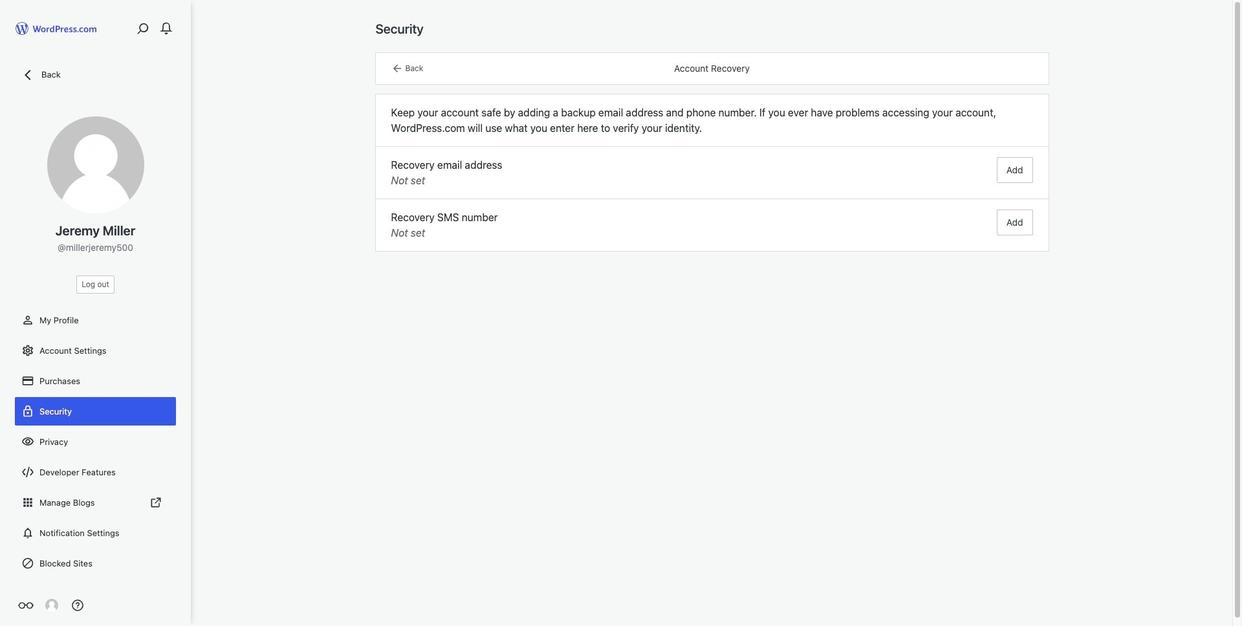 Task type: locate. For each thing, give the bounding box(es) containing it.
jeremy miller image
[[47, 116, 144, 214]]

block image
[[21, 557, 34, 570]]

jeremy miller image
[[45, 599, 58, 612]]

notifications image
[[21, 527, 34, 540]]

settings image
[[21, 344, 34, 357]]

main content
[[376, 21, 1048, 251]]

reader image
[[18, 598, 34, 613]]

visibility image
[[21, 435, 34, 448]]

apps image
[[21, 496, 34, 509]]

person image
[[21, 314, 34, 327]]



Task type: describe. For each thing, give the bounding box(es) containing it.
lock image
[[21, 405, 34, 418]]

credit_card image
[[21, 375, 34, 388]]



Task type: vqa. For each thing, say whether or not it's contained in the screenshot.
manage your notifications ICON
no



